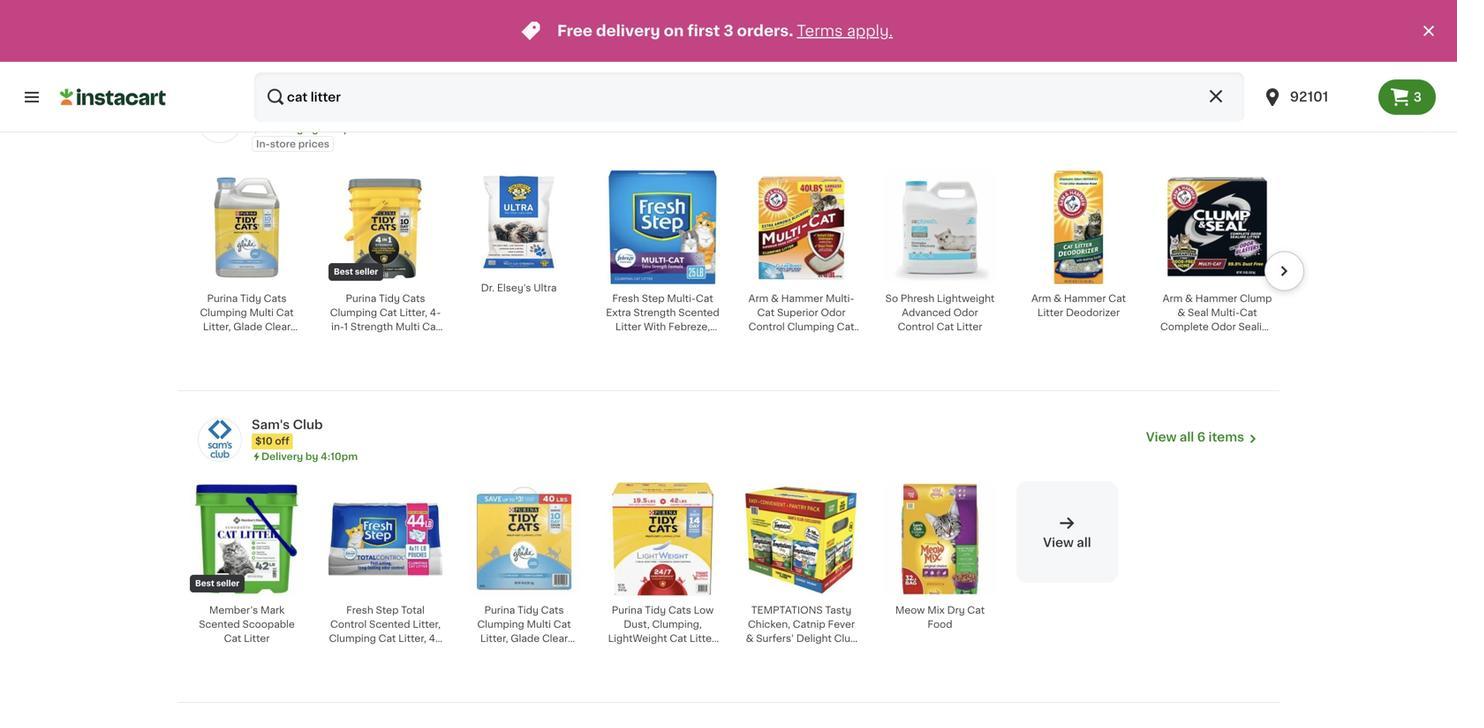 Task type: vqa. For each thing, say whether or not it's contained in the screenshot.
mi corresponding to 9.7
no



Task type: describe. For each thing, give the bounding box(es) containing it.
food
[[928, 620, 953, 629]]

3:50pm
[[321, 124, 360, 134]]

step for total
[[376, 605, 399, 615]]

arm for cat
[[749, 294, 769, 303]]

multi- inside arm & hammer multi- cat superior odor control clumping cat litter
[[826, 294, 855, 303]]

extra
[[606, 308, 631, 317]]

fresh step total control scented litter, clumping cat litter, 44 lbs image
[[329, 482, 443, 596]]

mix
[[928, 605, 945, 615]]

multi inside purina tidy cats clumping multi cat litter, glade clear springs scented cat litter
[[527, 620, 551, 629]]

view for view all
[[1043, 537, 1074, 549]]

in-
[[256, 139, 270, 149]]

off
[[275, 436, 289, 446]]

4-
[[430, 308, 441, 317]]

delivery by 4:10pm
[[261, 452, 358, 461]]

fever
[[828, 620, 855, 629]]

glade for purina tidy cats clumping multi cat litter, glade clear springs
[[233, 322, 262, 332]]

deodorizer
[[1066, 308, 1120, 317]]

purina tidy cats clumping cat litter, 4- in-1 strength multi cat litter
[[330, 294, 441, 346]]

purina tidy cats low dust, clumping, lightweight cat litter, 24/7 performance multi cat litter button
[[601, 481, 725, 672]]

meow
[[896, 605, 925, 615]]

performance
[[643, 648, 707, 658]]

cat inside arm & hammer cat litter deodorizer
[[1109, 294, 1126, 303]]

delivery by 3:50pm
[[261, 124, 360, 134]]

litter inside arm & hammer clump & seal multi-cat complete odor sealing litter
[[1205, 336, 1231, 346]]

so
[[886, 294, 898, 303]]

terms
[[797, 23, 843, 38]]

lightweight
[[608, 634, 667, 643]]

delivery for petco
[[261, 124, 303, 134]]

arm & hammer cat litter deodorizer
[[1032, 294, 1126, 317]]

tidy for purina tidy cats clumping cat litter, 4- in-1 strength multi cat litter
[[379, 294, 400, 303]]

low
[[694, 605, 714, 615]]

litter inside member's mark scented scoopable cat litter
[[244, 634, 270, 643]]

clumping inside purina tidy cats clumping multi cat litter, glade clear springs scented cat litter
[[477, 620, 524, 629]]

advanced
[[902, 308, 951, 317]]

sam's
[[252, 419, 290, 431]]

arm & hammer clump & seal multi-cat complete odor sealing litter
[[1161, 294, 1275, 346]]

tasty
[[825, 605, 852, 615]]

44
[[429, 634, 442, 643]]

club inside temptations tasty chicken, catnip fever & surfers' delight club pack cat treats
[[834, 634, 857, 643]]

clumping inside purina tidy cats clumping multi cat litter, glade clear springs
[[200, 308, 247, 317]]

on
[[664, 23, 684, 38]]

scented inside fresh step total control scented litter, clumping cat litter, 44 lbs
[[369, 620, 410, 629]]

dr. elsey's ultra button
[[462, 169, 576, 306]]

orders.
[[737, 23, 794, 38]]

in-
[[331, 322, 344, 332]]

fresh step total control scented litter, clumping cat litter, 44 lbs button
[[323, 481, 448, 658]]

cats for purina tidy cats clumping multi cat litter, glade clear springs scented cat litter
[[541, 605, 564, 615]]

purina tidy cats clumping multi cat litter, glade clear springs scented cat litter
[[474, 605, 575, 672]]

& inside temptations tasty chicken, catnip fever & surfers' delight club pack cat treats
[[746, 634, 754, 643]]

sam's club $10 off
[[252, 419, 323, 446]]

multi inside purina tidy cats clumping multi cat litter, glade clear springs
[[250, 308, 274, 317]]

& for &
[[1185, 294, 1193, 303]]

litter, inside purina tidy cats clumping multi cat litter, glade clear springs scented cat litter
[[480, 634, 508, 643]]

multi inside "purina tidy cats clumping cat litter, 4- in-1 strength multi cat litter"
[[396, 322, 420, 332]]

3 button
[[1379, 80, 1436, 115]]

best for purina
[[334, 268, 353, 276]]

clear for purina tidy cats clumping multi cat litter, glade clear springs scented cat litter
[[542, 634, 568, 643]]

petco 2k+ recent orders
[[252, 93, 343, 120]]

pack
[[764, 648, 787, 658]]

view all
[[1043, 537, 1092, 549]]

in-store prices
[[256, 139, 330, 149]]

purina tidy cats low dust, clumping, lightweight cat litter, 24/7 performance multi cat litter
[[608, 605, 718, 672]]

litter inside "purina tidy cats clumping cat litter, 4- in-1 strength multi cat litter"
[[373, 336, 399, 346]]

cat inside meow mix dry cat food
[[968, 605, 985, 615]]

temptations tasty chicken, catnip fever & surfers' delight club pack cat treats image
[[745, 482, 859, 596]]

arm for litter
[[1032, 294, 1052, 303]]

20
[[1189, 112, 1206, 124]]

multi- inside fresh step multi-cat extra strength scented litter with febreze, clumping cat litter
[[667, 294, 696, 303]]

3 inside button
[[1414, 91, 1422, 103]]

dust,
[[624, 620, 650, 629]]

litter, inside "purina tidy cats clumping cat litter, 4- in-1 strength multi cat litter"
[[400, 308, 427, 317]]

fresh step multi-cat extra strength scented litter with febreze, clumping cat litter image
[[606, 170, 720, 284]]

limited time offer region
[[0, 0, 1419, 62]]

purina for purina tidy cats clumping multi cat litter, glade clear springs scented cat litter
[[484, 605, 515, 615]]

litter, inside purina tidy cats clumping multi cat litter, glade clear springs
[[203, 322, 231, 332]]

springs for purina tidy cats clumping multi cat litter, glade clear springs
[[228, 336, 265, 346]]

glade for purina tidy cats clumping multi cat litter, glade clear springs scented cat litter
[[511, 634, 540, 643]]

clump
[[1240, 294, 1272, 303]]

recent
[[276, 110, 308, 120]]

view all 6 items
[[1146, 431, 1245, 443]]

fresh for extra
[[612, 294, 639, 303]]

view all 20 items
[[1138, 112, 1245, 124]]

tidy for purina tidy cats low dust, clumping, lightweight cat litter, 24/7 performance multi cat litter
[[645, 605, 666, 615]]

litter inside so phresh lightweight advanced odor control cat litter
[[957, 322, 983, 332]]

purina tidy cats clumping multi cat litter, glade clear springs scented cat litter button
[[462, 481, 587, 672]]

mark
[[261, 605, 285, 615]]

multi inside 'purina tidy cats low dust, clumping, lightweight cat litter, 24/7 performance multi cat litter'
[[627, 662, 651, 672]]

arm & hammer clump & seal multi-cat complete odor sealing litter button
[[1155, 169, 1280, 346]]

meow mix dry cat food
[[896, 605, 985, 629]]

view for view all 6 items
[[1146, 431, 1177, 443]]

purina tidy cats clumping multi cat litter, glade clear springs scented cat litter image
[[467, 482, 581, 596]]

dr. elsey's ultra
[[481, 283, 557, 293]]

control inside arm & hammer multi- cat superior odor control clumping cat litter
[[749, 322, 785, 332]]

seller for member's
[[216, 580, 240, 588]]

delivery
[[596, 23, 660, 38]]

temptations tasty chicken, catnip fever & surfers' delight club pack cat treats
[[746, 605, 857, 658]]

litter inside 'purina tidy cats low dust, clumping, lightweight cat litter, 24/7 performance multi cat litter'
[[673, 662, 699, 672]]

member's
[[209, 605, 258, 615]]

cat inside temptations tasty chicken, catnip fever & surfers' delight club pack cat treats
[[790, 648, 807, 658]]

purina tidy cats clumping multi cat litter, glade clear springs button
[[185, 169, 309, 346]]

odor inside arm & hammer clump & seal multi-cat complete odor sealing litter
[[1212, 322, 1236, 332]]

dr. elsey's ultra image
[[467, 170, 571, 274]]

with
[[644, 322, 666, 332]]

free delivery on first 3 orders. terms apply.
[[557, 23, 893, 38]]

litter inside purina tidy cats clumping multi cat litter, glade clear springs scented cat litter
[[511, 662, 537, 672]]

control inside fresh step total control scented litter, clumping cat litter, 44 lbs
[[330, 620, 367, 629]]

prices
[[298, 139, 330, 149]]

all for 6
[[1180, 431, 1194, 443]]

free
[[557, 23, 593, 38]]

fresh step multi-cat extra strength scented litter with febreze, clumping cat litter
[[606, 294, 720, 346]]

elsey's
[[497, 283, 531, 293]]

arm & hammer cat litter deodorizer image
[[1022, 170, 1136, 284]]

purina tidy cats low dust, clumping, lightweight cat litter, 24/7 performance multi cat litter image
[[606, 482, 720, 596]]

surfers'
[[756, 634, 794, 643]]

petco
[[252, 93, 289, 105]]

cats for purina tidy cats clumping cat litter, 4- in-1 strength multi cat litter
[[403, 294, 425, 303]]

2 92101 button from the left
[[1262, 72, 1368, 122]]

meow mix dry cat food image
[[883, 482, 997, 596]]

strength inside fresh step multi-cat extra strength scented litter with febreze, clumping cat litter
[[634, 308, 676, 317]]

terms apply. link
[[797, 23, 893, 38]]

item carousel region for view all 20 items
[[185, 162, 1305, 397]]

4:10pm
[[321, 452, 358, 461]]

6
[[1197, 431, 1206, 443]]

dr.
[[481, 283, 495, 293]]

fresh step total control scented litter, clumping cat litter, 44 lbs
[[329, 605, 442, 658]]

hammer for superior
[[781, 294, 823, 303]]

purina for purina tidy cats low dust, clumping, lightweight cat litter, 24/7 performance multi cat litter
[[612, 605, 643, 615]]

2k+
[[255, 110, 273, 120]]

1
[[344, 322, 348, 332]]

lightweight
[[937, 294, 995, 303]]

temptations
[[752, 605, 823, 615]]

scented inside purina tidy cats clumping multi cat litter, glade clear springs scented cat litter
[[514, 648, 555, 658]]

purina for purina tidy cats clumping multi cat litter, glade clear springs
[[207, 294, 238, 303]]

tidy for purina tidy cats clumping multi cat litter, glade clear springs
[[240, 294, 261, 303]]

1 92101 button from the left
[[1252, 72, 1379, 122]]



Task type: locate. For each thing, give the bounding box(es) containing it.
0 vertical spatial fresh
[[612, 294, 639, 303]]

0 horizontal spatial clear
[[265, 322, 291, 332]]

glade inside purina tidy cats clumping multi cat litter, glade clear springs
[[233, 322, 262, 332]]

1 horizontal spatial glade
[[511, 634, 540, 643]]

best for member's
[[195, 580, 214, 588]]

best seller up member's
[[195, 580, 240, 588]]

scented
[[679, 308, 720, 317], [199, 620, 240, 629], [369, 620, 410, 629], [514, 648, 555, 658]]

0 vertical spatial glade
[[233, 322, 262, 332]]

all
[[1172, 112, 1186, 124], [1180, 431, 1194, 443], [1077, 537, 1092, 549]]

litter, inside 'purina tidy cats low dust, clumping, lightweight cat litter, 24/7 performance multi cat litter'
[[690, 634, 718, 643]]

springs inside purina tidy cats clumping multi cat litter, glade clear springs
[[228, 336, 265, 346]]

best seller for member's
[[195, 580, 240, 588]]

clear for purina tidy cats clumping multi cat litter, glade clear springs
[[265, 322, 291, 332]]

1 horizontal spatial control
[[749, 322, 785, 332]]

hammer for deodorizer
[[1064, 294, 1106, 303]]

phresh
[[901, 294, 935, 303]]

arm & hammer multi-cat superior odor control clumping cat litter image
[[745, 170, 859, 284]]

3 inside limited time offer region
[[724, 23, 734, 38]]

all for 20
[[1172, 112, 1186, 124]]

delivery down off
[[261, 452, 303, 461]]

2 arm from the left
[[1032, 294, 1052, 303]]

litter
[[1038, 308, 1064, 317], [616, 322, 641, 332], [957, 322, 983, 332], [373, 336, 399, 346], [685, 336, 711, 346], [789, 336, 815, 346], [1205, 336, 1231, 346], [244, 634, 270, 643], [511, 662, 537, 672], [673, 662, 699, 672]]

tidy
[[240, 294, 261, 303], [379, 294, 400, 303], [518, 605, 539, 615], [645, 605, 666, 615]]

& inside arm & hammer multi- cat superior odor control clumping cat litter
[[771, 294, 779, 303]]

cats up clumping,
[[669, 605, 691, 615]]

arm right lightweight
[[1032, 294, 1052, 303]]

0 vertical spatial step
[[642, 294, 665, 303]]

0 vertical spatial clear
[[265, 322, 291, 332]]

multi-
[[667, 294, 696, 303], [826, 294, 855, 303], [1211, 308, 1240, 317]]

clumping,
[[652, 620, 702, 629]]

hammer inside arm & hammer multi- cat superior odor control clumping cat litter
[[781, 294, 823, 303]]

& up superior
[[771, 294, 779, 303]]

2 horizontal spatial hammer
[[1196, 294, 1238, 303]]

$10
[[255, 436, 273, 446]]

scented inside fresh step multi-cat extra strength scented litter with febreze, clumping cat litter
[[679, 308, 720, 317]]

litter inside arm & hammer multi- cat superior odor control clumping cat litter
[[789, 336, 815, 346]]

temptations tasty chicken, catnip fever & surfers' delight club pack cat treats button
[[739, 481, 864, 658]]

so phresh lightweight advanced odor control cat litter image
[[883, 170, 997, 284]]

by left 4:10pm
[[306, 452, 318, 461]]

0 vertical spatial seller
[[355, 268, 378, 276]]

0 horizontal spatial strength
[[351, 322, 393, 332]]

0 horizontal spatial multi-
[[667, 294, 696, 303]]

step inside fresh step multi-cat extra strength scented litter with febreze, clumping cat litter
[[642, 294, 665, 303]]

springs inside purina tidy cats clumping multi cat litter, glade clear springs scented cat litter
[[474, 648, 511, 658]]

first
[[688, 23, 720, 38]]

best
[[334, 268, 353, 276], [195, 580, 214, 588]]

0 vertical spatial best seller
[[334, 268, 378, 276]]

tidy inside purina tidy cats clumping multi cat litter, glade clear springs
[[240, 294, 261, 303]]

catnip
[[793, 620, 826, 629]]

strength right 1
[[351, 322, 393, 332]]

seller
[[355, 268, 378, 276], [216, 580, 240, 588]]

springs
[[228, 336, 265, 346], [474, 648, 511, 658]]

item carousel region
[[185, 162, 1305, 397], [160, 474, 1280, 709]]

0 horizontal spatial odor
[[821, 308, 846, 317]]

seller up member's
[[216, 580, 240, 588]]

0 horizontal spatial control
[[330, 620, 367, 629]]

1 vertical spatial best
[[195, 580, 214, 588]]

tidy inside purina tidy cats clumping multi cat litter, glade clear springs scented cat litter
[[518, 605, 539, 615]]

best seller up 1
[[334, 268, 378, 276]]

0 horizontal spatial 3
[[724, 23, 734, 38]]

0 vertical spatial delivery
[[261, 124, 303, 134]]

1 vertical spatial clear
[[542, 634, 568, 643]]

0 vertical spatial best
[[334, 268, 353, 276]]

& for litter
[[1054, 294, 1062, 303]]

0 horizontal spatial glade
[[233, 322, 262, 332]]

cats inside purina tidy cats clumping multi cat litter, glade clear springs scented cat litter
[[541, 605, 564, 615]]

odor right superior
[[821, 308, 846, 317]]

ultra
[[534, 283, 557, 293]]

purina inside 'purina tidy cats low dust, clumping, lightweight cat litter, 24/7 performance multi cat litter'
[[612, 605, 643, 615]]

1 horizontal spatial club
[[834, 634, 857, 643]]

1 vertical spatial all
[[1180, 431, 1194, 443]]

1 vertical spatial springs
[[474, 648, 511, 658]]

store
[[270, 139, 296, 149]]

cats inside purina tidy cats clumping multi cat litter, glade clear springs
[[264, 294, 287, 303]]

3
[[724, 23, 734, 38], [1414, 91, 1422, 103]]

hammer for seal
[[1196, 294, 1238, 303]]

superior
[[777, 308, 819, 317]]

1 hammer from the left
[[781, 294, 823, 303]]

strength up with
[[634, 308, 676, 317]]

view all link
[[1017, 481, 1118, 583]]

best seller for purina
[[334, 268, 378, 276]]

tidy down the purina tidy cats clumping cat litter, 4-in-1 strength multi cat litter image
[[379, 294, 400, 303]]

clear inside purina tidy cats clumping multi cat litter, glade clear springs
[[265, 322, 291, 332]]

0 vertical spatial club
[[293, 419, 323, 431]]

1 delivery from the top
[[261, 124, 303, 134]]

by for petco
[[306, 124, 318, 134]]

step inside fresh step total control scented litter, clumping cat litter, 44 lbs
[[376, 605, 399, 615]]

scoopable
[[242, 620, 295, 629]]

fresh inside fresh step total control scented litter, clumping cat litter, 44 lbs
[[346, 605, 373, 615]]

tidy inside "purina tidy cats clumping cat litter, 4- in-1 strength multi cat litter"
[[379, 294, 400, 303]]

items
[[1209, 112, 1245, 124], [1209, 431, 1245, 443]]

purina tidy cats clumping multi cat litter, glade clear springs image
[[190, 170, 304, 284]]

2 horizontal spatial multi-
[[1211, 308, 1240, 317]]

seal
[[1188, 308, 1209, 317]]

arm & hammer multi- cat superior odor control clumping cat litter
[[749, 294, 855, 346]]

petco show all 20 items element
[[252, 90, 1138, 108]]

0 vertical spatial item carousel region
[[185, 162, 1305, 397]]

1 horizontal spatial multi-
[[826, 294, 855, 303]]

febreze,
[[669, 322, 710, 332]]

tidy down purina tidy cats clumping multi cat litter, glade clear springs scented cat litter image
[[518, 605, 539, 615]]

by for sam's club
[[306, 452, 318, 461]]

purina up 1
[[346, 294, 376, 303]]

2 vertical spatial view
[[1043, 537, 1074, 549]]

1 horizontal spatial step
[[642, 294, 665, 303]]

0 horizontal spatial arm
[[749, 294, 769, 303]]

arm down arm & hammer multi-cat superior odor control clumping cat litter image
[[749, 294, 769, 303]]

1 horizontal spatial hammer
[[1064, 294, 1106, 303]]

hammer up superior
[[781, 294, 823, 303]]

tidy inside 'purina tidy cats low dust, clumping, lightweight cat litter, 24/7 performance multi cat litter'
[[645, 605, 666, 615]]

0 horizontal spatial best seller
[[195, 580, 240, 588]]

2 delivery from the top
[[261, 452, 303, 461]]

springs for purina tidy cats clumping multi cat litter, glade clear springs scented cat litter
[[474, 648, 511, 658]]

meow mix dry cat food button
[[878, 481, 1003, 642]]

clear inside purina tidy cats clumping multi cat litter, glade clear springs scented cat litter
[[542, 634, 568, 643]]

total
[[401, 605, 425, 615]]

cat inside arm & hammer clump & seal multi-cat complete odor sealing litter
[[1240, 308, 1258, 317]]

chicken,
[[748, 620, 791, 629]]

arm for &
[[1163, 294, 1183, 303]]

club inside sam's club $10 off
[[293, 419, 323, 431]]

cat inside fresh step total control scented litter, clumping cat litter, 44 lbs
[[379, 634, 396, 643]]

3 hammer from the left
[[1196, 294, 1238, 303]]

2 horizontal spatial arm
[[1163, 294, 1183, 303]]

litter,
[[400, 308, 427, 317], [203, 322, 231, 332], [413, 620, 441, 629], [399, 634, 426, 643], [480, 634, 508, 643], [690, 634, 718, 643]]

multi right 1
[[396, 322, 420, 332]]

2 by from the top
[[306, 452, 318, 461]]

multi
[[250, 308, 274, 317], [396, 322, 420, 332], [527, 620, 551, 629], [627, 662, 651, 672]]

scented inside member's mark scented scoopable cat litter
[[199, 620, 240, 629]]

1 arm from the left
[[749, 294, 769, 303]]

items right 6 in the right bottom of the page
[[1209, 431, 1245, 443]]

1 horizontal spatial arm
[[1032, 294, 1052, 303]]

1 horizontal spatial fresh
[[612, 294, 639, 303]]

None search field
[[254, 72, 1244, 122]]

0 horizontal spatial hammer
[[781, 294, 823, 303]]

clumping inside arm & hammer multi- cat superior odor control clumping cat litter
[[788, 322, 835, 332]]

0 vertical spatial 3
[[724, 23, 734, 38]]

2 vertical spatial all
[[1077, 537, 1092, 549]]

clear left in-
[[265, 322, 291, 332]]

member's mark scented scoopable cat litter
[[199, 605, 295, 643]]

1 vertical spatial strength
[[351, 322, 393, 332]]

best up 1
[[334, 268, 353, 276]]

cats inside "purina tidy cats clumping cat litter, 4- in-1 strength multi cat litter"
[[403, 294, 425, 303]]

so phresh lightweight advanced odor control cat litter button
[[878, 169, 1003, 344]]

litter inside arm & hammer cat litter deodorizer
[[1038, 308, 1064, 317]]

clumping inside fresh step multi-cat extra strength scented litter with febreze, clumping cat litter
[[615, 336, 662, 346]]

instacart logo image
[[60, 87, 166, 108]]

purina inside purina tidy cats clumping multi cat litter, glade clear springs
[[207, 294, 238, 303]]

clear left lightweight
[[542, 634, 568, 643]]

1 horizontal spatial springs
[[474, 648, 511, 658]]

0 horizontal spatial club
[[293, 419, 323, 431]]

multi- left so
[[826, 294, 855, 303]]

club down fever
[[834, 634, 857, 643]]

cats inside 'purina tidy cats low dust, clumping, lightweight cat litter, 24/7 performance multi cat litter'
[[669, 605, 691, 615]]

view inside item carousel region
[[1043, 537, 1074, 549]]

step
[[642, 294, 665, 303], [376, 605, 399, 615]]

cat inside so phresh lightweight advanced odor control cat litter
[[937, 322, 954, 332]]

0 vertical spatial view
[[1138, 112, 1169, 124]]

1 vertical spatial by
[[306, 452, 318, 461]]

0 horizontal spatial seller
[[216, 580, 240, 588]]

1 vertical spatial delivery
[[261, 452, 303, 461]]

delivery for sam's club
[[261, 452, 303, 461]]

multi down purina tidy cats clumping multi cat litter, glade clear springs scented cat litter image
[[527, 620, 551, 629]]

& for cat
[[771, 294, 779, 303]]

1 vertical spatial item carousel region
[[160, 474, 1280, 709]]

clumping inside "purina tidy cats clumping cat litter, 4- in-1 strength multi cat litter"
[[330, 308, 377, 317]]

fresh for scented
[[346, 605, 373, 615]]

cats down purina tidy cats clumping multi cat litter, glade clear springs scented cat litter image
[[541, 605, 564, 615]]

orders
[[311, 110, 343, 120]]

arm & hammer clump & seal multi-cat complete odor sealing litter image
[[1161, 170, 1275, 284]]

& up the complete
[[1178, 308, 1186, 317]]

control inside so phresh lightweight advanced odor control cat litter
[[898, 322, 934, 332]]

odor left sealing
[[1212, 322, 1236, 332]]

strength
[[634, 308, 676, 317], [351, 322, 393, 332]]

1 vertical spatial glade
[[511, 634, 540, 643]]

cat
[[696, 294, 713, 303], [1109, 294, 1126, 303], [276, 308, 294, 317], [380, 308, 397, 317], [757, 308, 775, 317], [1240, 308, 1258, 317], [422, 322, 440, 332], [837, 322, 855, 332], [937, 322, 954, 332], [665, 336, 682, 346], [968, 605, 985, 615], [554, 620, 571, 629], [224, 634, 241, 643], [379, 634, 396, 643], [670, 634, 687, 643], [557, 648, 575, 658], [790, 648, 807, 658], [653, 662, 671, 672]]

purina
[[207, 294, 238, 303], [346, 294, 376, 303], [484, 605, 515, 615], [612, 605, 643, 615]]

sealing
[[1239, 322, 1275, 332]]

1 horizontal spatial 3
[[1414, 91, 1422, 103]]

member's mark scented scoopable cat litter image
[[190, 482, 304, 596]]

so phresh lightweight advanced odor control cat litter
[[886, 294, 995, 332]]

seller up "purina tidy cats clumping cat litter, 4- in-1 strength multi cat litter"
[[355, 268, 378, 276]]

0 vertical spatial items
[[1209, 112, 1245, 124]]

arm inside arm & hammer multi- cat superior odor control clumping cat litter
[[749, 294, 769, 303]]

cats for purina tidy cats clumping multi cat litter, glade clear springs
[[264, 294, 287, 303]]

2 hammer from the left
[[1064, 294, 1106, 303]]

dry
[[947, 605, 965, 615]]

24/7
[[619, 648, 641, 658]]

items for view all 6 items
[[1209, 431, 1245, 443]]

multi- inside arm & hammer clump & seal multi-cat complete odor sealing litter
[[1211, 308, 1240, 317]]

fresh step multi-cat extra strength scented litter with febreze, clumping cat litter button
[[601, 169, 725, 346]]

1 by from the top
[[306, 124, 318, 134]]

item carousel region containing dr. elsey's ultra
[[185, 162, 1305, 397]]

0 vertical spatial strength
[[634, 308, 676, 317]]

arm & hammer multi- cat superior odor control clumping cat litter button
[[739, 169, 864, 346]]

2 horizontal spatial odor
[[1212, 322, 1236, 332]]

step up with
[[642, 294, 665, 303]]

1 vertical spatial view
[[1146, 431, 1177, 443]]

step for multi-
[[642, 294, 665, 303]]

view for view all 20 items
[[1138, 112, 1169, 124]]

purina tidy cats clumping multi cat litter, glade clear springs
[[200, 294, 294, 346]]

multi down purina tidy cats clumping multi cat litter, glade clear springs image
[[250, 308, 274, 317]]

0 horizontal spatial best
[[195, 580, 214, 588]]

by up prices
[[306, 124, 318, 134]]

2 items from the top
[[1209, 431, 1245, 443]]

cats down purina tidy cats clumping multi cat litter, glade clear springs image
[[264, 294, 287, 303]]

fresh inside fresh step multi-cat extra strength scented litter with febreze, clumping cat litter
[[612, 294, 639, 303]]

1 vertical spatial 3
[[1414, 91, 1422, 103]]

complete
[[1161, 322, 1209, 332]]

fresh left total
[[346, 605, 373, 615]]

1 horizontal spatial seller
[[355, 268, 378, 276]]

1 vertical spatial step
[[376, 605, 399, 615]]

1 vertical spatial best seller
[[195, 580, 240, 588]]

arm
[[749, 294, 769, 303], [1032, 294, 1052, 303], [1163, 294, 1183, 303]]

multi down 24/7
[[627, 662, 651, 672]]

purina tidy cats clumping cat litter, 4-in-1 strength multi cat litter image
[[329, 170, 443, 284]]

fresh
[[612, 294, 639, 303], [346, 605, 373, 615]]

all inside item carousel region
[[1077, 537, 1092, 549]]

1 vertical spatial club
[[834, 634, 857, 643]]

0 vertical spatial by
[[306, 124, 318, 134]]

tidy for purina tidy cats clumping multi cat litter, glade clear springs scented cat litter
[[518, 605, 539, 615]]

hammer up deodorizer
[[1064, 294, 1106, 303]]

0 vertical spatial all
[[1172, 112, 1186, 124]]

cat inside member's mark scented scoopable cat litter
[[224, 634, 241, 643]]

clear
[[265, 322, 291, 332], [542, 634, 568, 643]]

arm inside arm & hammer cat litter deodorizer
[[1032, 294, 1052, 303]]

fresh up "extra"
[[612, 294, 639, 303]]

sam's club show all 6 items element
[[252, 416, 1146, 434]]

arm inside arm & hammer clump & seal multi-cat complete odor sealing litter
[[1163, 294, 1183, 303]]

purina down purina tidy cats clumping multi cat litter, glade clear springs image
[[207, 294, 238, 303]]

seller for purina
[[355, 268, 378, 276]]

1 horizontal spatial clear
[[542, 634, 568, 643]]

purina inside "purina tidy cats clumping cat litter, 4- in-1 strength multi cat litter"
[[346, 294, 376, 303]]

item carousel region for view all 6 items
[[160, 474, 1280, 709]]

1 items from the top
[[1209, 112, 1245, 124]]

cats for purina tidy cats low dust, clumping, lightweight cat litter, 24/7 performance multi cat litter
[[669, 605, 691, 615]]

Search field
[[254, 72, 1244, 122]]

delivery up store
[[261, 124, 303, 134]]

hammer inside arm & hammer cat litter deodorizer
[[1064, 294, 1106, 303]]

hammer up seal
[[1196, 294, 1238, 303]]

1 horizontal spatial odor
[[954, 308, 978, 317]]

92101
[[1290, 91, 1329, 103]]

clumping inside fresh step total control scented litter, clumping cat litter, 44 lbs
[[329, 634, 376, 643]]

1 vertical spatial items
[[1209, 431, 1245, 443]]

item carousel region containing view all
[[160, 474, 1280, 709]]

step left total
[[376, 605, 399, 615]]

multi- right seal
[[1211, 308, 1240, 317]]

0 horizontal spatial springs
[[228, 336, 265, 346]]

odor inside so phresh lightweight advanced odor control cat litter
[[954, 308, 978, 317]]

purina down purina tidy cats clumping multi cat litter, glade clear springs scented cat litter image
[[484, 605, 515, 615]]

1 horizontal spatial best seller
[[334, 268, 378, 276]]

0 horizontal spatial fresh
[[346, 605, 373, 615]]

2 horizontal spatial control
[[898, 322, 934, 332]]

best seller
[[334, 268, 378, 276], [195, 580, 240, 588]]

items for view all 20 items
[[1209, 112, 1245, 124]]

1 horizontal spatial strength
[[634, 308, 676, 317]]

1 horizontal spatial best
[[334, 268, 353, 276]]

purina inside purina tidy cats clumping multi cat litter, glade clear springs scented cat litter
[[484, 605, 515, 615]]

odor inside arm & hammer multi- cat superior odor control clumping cat litter
[[821, 308, 846, 317]]

0 vertical spatial springs
[[228, 336, 265, 346]]

hammer inside arm & hammer clump & seal multi-cat complete odor sealing litter
[[1196, 294, 1238, 303]]

odor down lightweight
[[954, 308, 978, 317]]

arm & hammer cat litter deodorizer button
[[1017, 169, 1141, 330]]

strength inside "purina tidy cats clumping cat litter, 4- in-1 strength multi cat litter"
[[351, 322, 393, 332]]

arm up the complete
[[1163, 294, 1183, 303]]

club
[[293, 419, 323, 431], [834, 634, 857, 643]]

cats down the purina tidy cats clumping cat litter, 4-in-1 strength multi cat litter image
[[403, 294, 425, 303]]

purina up dust,
[[612, 605, 643, 615]]

hammer
[[781, 294, 823, 303], [1064, 294, 1106, 303], [1196, 294, 1238, 303]]

purina for purina tidy cats clumping cat litter, 4- in-1 strength multi cat litter
[[346, 294, 376, 303]]

apply.
[[847, 23, 893, 38]]

1 vertical spatial seller
[[216, 580, 240, 588]]

club up delivery by 4:10pm
[[293, 419, 323, 431]]

cat inside purina tidy cats clumping multi cat litter, glade clear springs
[[276, 308, 294, 317]]

items right 20
[[1209, 112, 1245, 124]]

multi- up febreze,
[[667, 294, 696, 303]]

& down chicken,
[[746, 634, 754, 643]]

1 vertical spatial fresh
[[346, 605, 373, 615]]

glade inside purina tidy cats clumping multi cat litter, glade clear springs scented cat litter
[[511, 634, 540, 643]]

0 horizontal spatial step
[[376, 605, 399, 615]]

& up seal
[[1185, 294, 1193, 303]]

view
[[1138, 112, 1169, 124], [1146, 431, 1177, 443], [1043, 537, 1074, 549]]

& inside arm & hammer cat litter deodorizer
[[1054, 294, 1062, 303]]

tidy up dust,
[[645, 605, 666, 615]]

& down arm & hammer cat litter deodorizer image
[[1054, 294, 1062, 303]]

3 arm from the left
[[1163, 294, 1183, 303]]

best up member's
[[195, 580, 214, 588]]

lbs
[[377, 648, 394, 658]]

delight
[[797, 634, 832, 643]]

tidy down purina tidy cats clumping multi cat litter, glade clear springs image
[[240, 294, 261, 303]]



